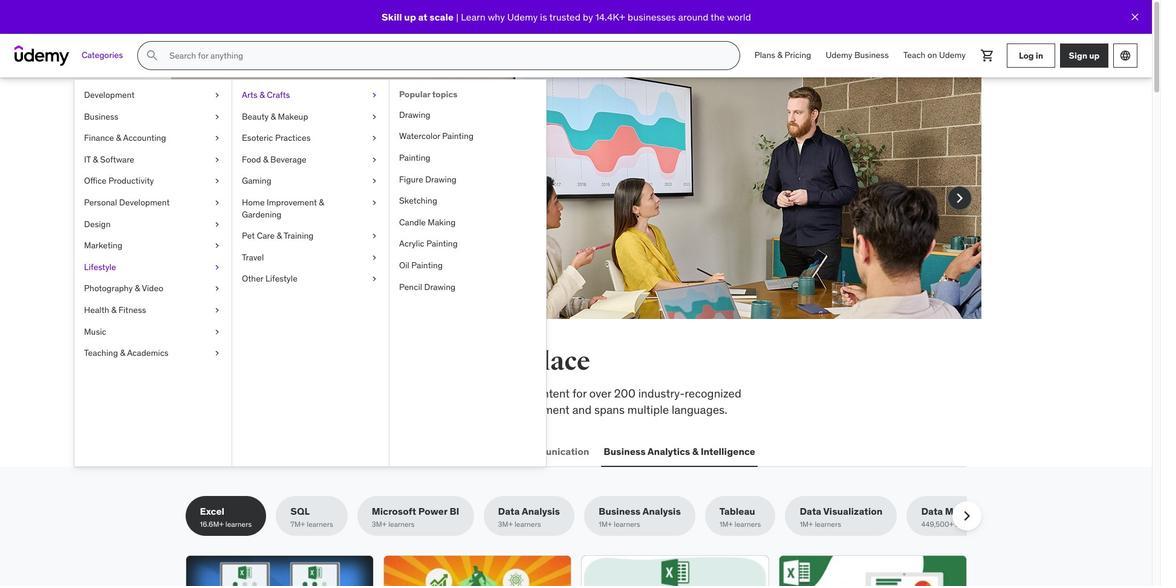 Task type: describe. For each thing, give the bounding box(es) containing it.
fitness
[[119, 305, 146, 316]]

bi
[[450, 506, 460, 518]]

by
[[583, 11, 593, 23]]

1 vertical spatial lifestyle
[[266, 274, 298, 285]]

udemy left is
[[508, 11, 538, 23]]

up for skill
[[404, 11, 416, 23]]

tableau 1m+ learners
[[720, 506, 761, 530]]

udemy image
[[15, 45, 70, 66]]

choose a language image
[[1120, 50, 1132, 62]]

& inside home improvement & gardening
[[319, 197, 324, 208]]

learners inside business analysis 1m+ learners
[[614, 521, 641, 530]]

xsmall image for health & fitness
[[212, 305, 222, 317]]

& inside business analytics & intelligence button
[[693, 446, 699, 458]]

xsmall image for pet care & training
[[370, 231, 379, 242]]

leadership button
[[373, 438, 429, 467]]

request a demo
[[236, 234, 311, 246]]

& for academics
[[120, 348, 125, 359]]

microsoft power bi 3m+ learners
[[372, 506, 460, 530]]

prep
[[504, 387, 528, 401]]

marketing
[[84, 240, 122, 251]]

teaching & academics
[[84, 348, 169, 359]]

photography
[[84, 283, 133, 294]]

0 horizontal spatial lifestyle
[[84, 262, 116, 273]]

why for scale
[[488, 11, 505, 23]]

xsmall image for it & software
[[212, 154, 222, 166]]

xsmall image for design
[[212, 219, 222, 231]]

businesses
[[628, 11, 676, 23]]

200
[[614, 387, 636, 401]]

data for data visualization
[[800, 506, 822, 518]]

it & software link
[[74, 149, 232, 171]]

business for business analysis 1m+ learners
[[599, 506, 641, 518]]

painting link
[[390, 148, 546, 169]]

care
[[257, 231, 275, 242]]

health & fitness link
[[74, 300, 232, 322]]

music
[[84, 326, 106, 337]]

technical
[[368, 387, 415, 401]]

is
[[540, 11, 547, 23]]

esoteric practices link
[[232, 128, 389, 149]]

data modeling 449,500+ learners
[[922, 506, 989, 530]]

3m+ inside microsoft power bi 3m+ learners
[[372, 521, 387, 530]]

plans
[[755, 50, 776, 61]]

need
[[387, 347, 446, 378]]

xsmall image for home improvement & gardening
[[370, 197, 379, 209]]

office productivity link
[[74, 171, 232, 192]]

xsmall image for arts & crafts
[[370, 90, 379, 101]]

data visualization 1m+ learners
[[800, 506, 883, 530]]

making
[[428, 217, 456, 228]]

teach on udemy link
[[897, 41, 974, 70]]

organizations
[[315, 185, 384, 199]]

it
[[84, 154, 91, 165]]

arts & crafts link
[[232, 85, 389, 106]]

you
[[339, 347, 383, 378]]

other
[[242, 274, 264, 285]]

food
[[242, 154, 261, 165]]

arts
[[242, 90, 258, 100]]

home improvement & gardening link
[[232, 192, 389, 226]]

xsmall image for development
[[212, 90, 222, 101]]

xsmall image for beauty & makeup
[[370, 111, 379, 123]]

business link
[[74, 106, 232, 128]]

1 horizontal spatial the
[[711, 11, 725, 23]]

home improvement & gardening
[[242, 197, 324, 220]]

data for data analysis
[[498, 506, 520, 518]]

drawing inside drawing link
[[399, 109, 431, 120]]

health & fitness
[[84, 305, 146, 316]]

& for crafts
[[260, 90, 265, 100]]

teaching
[[84, 348, 118, 359]]

improvement
[[267, 197, 317, 208]]

home
[[242, 197, 265, 208]]

food & beverage link
[[232, 149, 389, 171]]

business analytics & intelligence button
[[602, 438, 758, 467]]

log in link
[[1007, 44, 1056, 68]]

0 horizontal spatial the
[[226, 347, 264, 378]]

log in
[[1019, 50, 1044, 61]]

& for makeup
[[271, 111, 276, 122]]

covering critical workplace skills to technical topics, including prep content for over 200 industry-recognized certifications, our catalog supports well-rounded professional development and spans multiple languages.
[[185, 387, 742, 417]]

beverage
[[271, 154, 307, 165]]

music link
[[74, 322, 232, 343]]

beauty & makeup
[[242, 111, 308, 122]]

choose
[[387, 185, 424, 199]]

0 vertical spatial development
[[84, 90, 135, 100]]

topic filters element
[[185, 497, 1003, 537]]

plans & pricing link
[[748, 41, 819, 70]]

log
[[1019, 50, 1034, 61]]

0 vertical spatial skills
[[269, 347, 335, 378]]

visualization
[[824, 506, 883, 518]]

painting for acrylic painting
[[427, 239, 458, 250]]

learn
[[440, 185, 466, 199]]

close image
[[1130, 11, 1142, 23]]

leadership
[[375, 446, 426, 458]]

pet care & training
[[242, 231, 314, 242]]

sketching link
[[390, 191, 546, 212]]

analysis for business analysis
[[643, 506, 681, 518]]

categories button
[[74, 41, 130, 70]]

udemy inside build ready-for- anything teams see why leading organizations choose to learn with udemy business.
[[254, 201, 290, 215]]

xsmall image for lifestyle
[[212, 262, 222, 274]]

learners inside tableau 1m+ learners
[[735, 521, 761, 530]]

skills inside covering critical workplace skills to technical topics, including prep content for over 200 industry-recognized certifications, our catalog supports well-rounded professional development and spans multiple languages.
[[327, 387, 353, 401]]

acrylic painting
[[399, 239, 458, 250]]

business analytics & intelligence
[[604, 446, 756, 458]]

7m+
[[291, 521, 305, 530]]

microsoft
[[372, 506, 416, 518]]

marketing link
[[74, 235, 232, 257]]

place
[[527, 347, 590, 378]]

oil
[[399, 260, 410, 271]]

xsmall image for finance & accounting
[[212, 133, 222, 144]]

finance & accounting link
[[74, 128, 232, 149]]

3m+ inside data analysis 3m+ learners
[[498, 521, 513, 530]]

travel
[[242, 252, 264, 263]]

candle making link
[[390, 212, 546, 234]]

learners inside 'sql 7m+ learners'
[[307, 521, 333, 530]]

sign
[[1070, 50, 1088, 61]]

communication button
[[514, 438, 592, 467]]

oil painting link
[[390, 255, 546, 277]]

crafts
[[267, 90, 290, 100]]

anything
[[229, 154, 315, 180]]

learners inside data analysis 3m+ learners
[[515, 521, 541, 530]]

business for business analytics & intelligence
[[604, 446, 646, 458]]

beauty & makeup link
[[232, 106, 389, 128]]

xsmall image for music
[[212, 326, 222, 338]]

learners inside data visualization 1m+ learners
[[815, 521, 842, 530]]

design
[[84, 219, 111, 230]]

sketching
[[399, 196, 438, 206]]

practices
[[275, 133, 311, 144]]

xsmall image for teaching & academics
[[212, 348, 222, 360]]

personal development
[[84, 197, 170, 208]]

drawing for figure
[[426, 174, 457, 185]]



Task type: vqa. For each thing, say whether or not it's contained in the screenshot.
Social to the bottom
no



Task type: locate. For each thing, give the bounding box(es) containing it.
submit search image
[[145, 48, 160, 63]]

xsmall image inside other lifestyle link
[[370, 274, 379, 286]]

xsmall image for office productivity
[[212, 176, 222, 188]]

1m+ inside tableau 1m+ learners
[[720, 521, 733, 530]]

skills up supports
[[327, 387, 353, 401]]

with
[[229, 201, 251, 215]]

esoteric practices
[[242, 133, 311, 144]]

learners inside excel 16.6m+ learners
[[226, 521, 252, 530]]

drawing right the figure
[[426, 174, 457, 185]]

& left 'video'
[[135, 283, 140, 294]]

1 analysis from the left
[[522, 506, 560, 518]]

5 learners from the left
[[614, 521, 641, 530]]

our
[[258, 403, 275, 417]]

xsmall image
[[370, 90, 379, 101], [370, 231, 379, 242], [212, 240, 222, 252], [370, 274, 379, 286], [212, 305, 222, 317], [212, 348, 222, 360]]

1 learners from the left
[[226, 521, 252, 530]]

skill
[[382, 11, 402, 23]]

xsmall image left acrylic on the left top
[[370, 231, 379, 242]]

2 horizontal spatial 1m+
[[800, 521, 814, 530]]

0 vertical spatial lifestyle
[[84, 262, 116, 273]]

skills up the workplace
[[269, 347, 335, 378]]

next image for carousel element
[[950, 189, 970, 208]]

acrylic painting link
[[390, 234, 546, 255]]

& right the food
[[263, 154, 268, 165]]

in
[[1036, 50, 1044, 61], [450, 347, 474, 378]]

xsmall image inside the music link
[[212, 326, 222, 338]]

xsmall image inside home improvement & gardening link
[[370, 197, 379, 209]]

xsmall image for business
[[212, 111, 222, 123]]

0 vertical spatial up
[[404, 11, 416, 23]]

xsmall image inside the health & fitness link
[[212, 305, 222, 317]]

on
[[928, 50, 938, 61]]

development
[[84, 90, 135, 100], [119, 197, 170, 208], [211, 446, 273, 458]]

0 vertical spatial drawing
[[399, 109, 431, 120]]

data up 449,500+
[[922, 506, 943, 518]]

0 horizontal spatial analysis
[[522, 506, 560, 518]]

other lifestyle
[[242, 274, 298, 285]]

painting
[[442, 131, 474, 142], [399, 152, 431, 163], [427, 239, 458, 250], [412, 260, 443, 271]]

& inside arts & crafts link
[[260, 90, 265, 100]]

0 horizontal spatial up
[[404, 11, 416, 23]]

certifications,
[[185, 403, 255, 417]]

1m+ for business analysis
[[599, 521, 612, 530]]

business inside button
[[604, 446, 646, 458]]

catalog
[[277, 403, 315, 417]]

& for software
[[93, 154, 98, 165]]

1 horizontal spatial why
[[488, 11, 505, 23]]

business inside business analysis 1m+ learners
[[599, 506, 641, 518]]

learners inside microsoft power bi 3m+ learners
[[389, 521, 415, 530]]

0 vertical spatial next image
[[950, 189, 970, 208]]

makeup
[[278, 111, 308, 122]]

0 vertical spatial to
[[427, 185, 437, 199]]

xsmall image inside 'esoteric practices' link
[[370, 133, 379, 144]]

drawing down oil painting
[[424, 282, 456, 293]]

& inside finance & accounting link
[[116, 133, 121, 144]]

4 learners from the left
[[515, 521, 541, 530]]

& inside "teaching & academics" link
[[120, 348, 125, 359]]

xsmall image inside arts & crafts link
[[370, 90, 379, 101]]

painting up pencil drawing
[[412, 260, 443, 271]]

xsmall image up covering
[[212, 348, 222, 360]]

7 learners from the left
[[815, 521, 842, 530]]

0 vertical spatial the
[[711, 11, 725, 23]]

carousel element
[[171, 77, 982, 349]]

watercolor painting link
[[390, 126, 546, 148]]

xsmall image inside lifestyle link
[[212, 262, 222, 274]]

&
[[778, 50, 783, 61], [260, 90, 265, 100], [271, 111, 276, 122], [116, 133, 121, 144], [93, 154, 98, 165], [263, 154, 268, 165], [319, 197, 324, 208], [277, 231, 282, 242], [135, 283, 140, 294], [111, 305, 116, 316], [120, 348, 125, 359], [693, 446, 699, 458]]

xsmall image inside design link
[[212, 219, 222, 231]]

xsmall image for esoteric practices
[[370, 133, 379, 144]]

software
[[100, 154, 134, 165]]

in up including
[[450, 347, 474, 378]]

painting down the making at the left
[[427, 239, 458, 250]]

one
[[479, 347, 522, 378]]

& inside photography & video link
[[135, 283, 140, 294]]

figure drawing
[[399, 174, 457, 185]]

1 1m+ from the left
[[599, 521, 612, 530]]

& right teaching at the left
[[120, 348, 125, 359]]

1 horizontal spatial up
[[1090, 50, 1100, 61]]

& inside pet care & training link
[[277, 231, 282, 242]]

drawing inside figure drawing link
[[426, 174, 457, 185]]

arts & crafts element
[[389, 80, 546, 467]]

xsmall image for other lifestyle
[[370, 274, 379, 286]]

drawing for pencil
[[424, 282, 456, 293]]

1 horizontal spatial analysis
[[643, 506, 681, 518]]

xsmall image for gaming
[[370, 176, 379, 188]]

xsmall image for travel
[[370, 252, 379, 264]]

next image for the topic filters element
[[958, 507, 977, 527]]

candle
[[399, 217, 426, 228]]

spans
[[595, 403, 625, 417]]

& right plans
[[778, 50, 783, 61]]

pet care & training link
[[232, 226, 389, 247]]

xsmall image inside it & software link
[[212, 154, 222, 166]]

data for data modeling
[[922, 506, 943, 518]]

1 vertical spatial development
[[119, 197, 170, 208]]

& right "analytics"
[[693, 446, 699, 458]]

1 horizontal spatial 1m+
[[720, 521, 733, 530]]

udemy down leading
[[254, 201, 290, 215]]

0 horizontal spatial to
[[355, 387, 366, 401]]

why inside build ready-for- anything teams see why leading organizations choose to learn with udemy business.
[[252, 185, 272, 199]]

udemy right on
[[940, 50, 966, 61]]

0 horizontal spatial data
[[498, 506, 520, 518]]

why up gardening
[[252, 185, 272, 199]]

& right beauty
[[271, 111, 276, 122]]

development inside button
[[211, 446, 273, 458]]

3 1m+ from the left
[[800, 521, 814, 530]]

xsmall image inside finance & accounting link
[[212, 133, 222, 144]]

the up critical
[[226, 347, 264, 378]]

& right care
[[277, 231, 282, 242]]

finance & accounting
[[84, 133, 166, 144]]

topics
[[432, 89, 458, 100]]

& right arts
[[260, 90, 265, 100]]

to inside covering critical workplace skills to technical topics, including prep content for over 200 industry-recognized certifications, our catalog supports well-rounded professional development and spans multiple languages.
[[355, 387, 366, 401]]

academics
[[127, 348, 169, 359]]

around
[[679, 11, 709, 23]]

candle making
[[399, 217, 456, 228]]

2 learners from the left
[[307, 521, 333, 530]]

1m+
[[599, 521, 612, 530], [720, 521, 733, 530], [800, 521, 814, 530]]

analysis inside business analysis 1m+ learners
[[643, 506, 681, 518]]

health
[[84, 305, 109, 316]]

2 vertical spatial drawing
[[424, 282, 456, 293]]

request
[[236, 234, 275, 246]]

xsmall image for marketing
[[212, 240, 222, 252]]

1m+ for data visualization
[[800, 521, 814, 530]]

xsmall image inside "teaching & academics" link
[[212, 348, 222, 360]]

xsmall image for personal development
[[212, 197, 222, 209]]

data inside data modeling 449,500+ learners
[[922, 506, 943, 518]]

8 learners from the left
[[956, 521, 982, 530]]

0 horizontal spatial in
[[450, 347, 474, 378]]

1 vertical spatial to
[[355, 387, 366, 401]]

why for anything
[[252, 185, 272, 199]]

it & software
[[84, 154, 134, 165]]

1 horizontal spatial lifestyle
[[266, 274, 298, 285]]

xsmall image inside photography & video link
[[212, 283, 222, 295]]

0 horizontal spatial why
[[252, 185, 272, 199]]

teams
[[319, 154, 378, 180]]

2 horizontal spatial data
[[922, 506, 943, 518]]

personal development link
[[74, 192, 232, 214]]

& right it
[[93, 154, 98, 165]]

shopping cart with 0 items image
[[981, 48, 995, 63]]

data analysis 3m+ learners
[[498, 506, 560, 530]]

excel
[[200, 506, 225, 518]]

finance
[[84, 133, 114, 144]]

acrylic
[[399, 239, 425, 250]]

xsmall image
[[212, 90, 222, 101], [212, 111, 222, 123], [370, 111, 379, 123], [212, 133, 222, 144], [370, 133, 379, 144], [212, 154, 222, 166], [370, 154, 379, 166], [212, 176, 222, 188], [370, 176, 379, 188], [212, 197, 222, 209], [370, 197, 379, 209], [212, 219, 222, 231], [370, 252, 379, 264], [212, 262, 222, 274], [212, 283, 222, 295], [212, 326, 222, 338]]

data
[[498, 506, 520, 518], [800, 506, 822, 518], [922, 506, 943, 518]]

up right sign
[[1090, 50, 1100, 61]]

xsmall image inside marketing link
[[212, 240, 222, 252]]

1 horizontal spatial 3m+
[[498, 521, 513, 530]]

& for accounting
[[116, 133, 121, 144]]

up left at
[[404, 11, 416, 23]]

the left world
[[711, 11, 725, 23]]

udemy inside teach on udemy "link"
[[940, 50, 966, 61]]

development right web
[[211, 446, 273, 458]]

professional
[[437, 403, 500, 417]]

why right learn
[[488, 11, 505, 23]]

pencil drawing
[[399, 282, 456, 293]]

teach on udemy
[[904, 50, 966, 61]]

3 learners from the left
[[389, 521, 415, 530]]

scale
[[430, 11, 454, 23]]

data inside data visualization 1m+ learners
[[800, 506, 822, 518]]

2 vertical spatial development
[[211, 446, 273, 458]]

development down 'categories' dropdown button
[[84, 90, 135, 100]]

1 vertical spatial skills
[[327, 387, 353, 401]]

xsmall image left pet
[[212, 240, 222, 252]]

painting inside 'link'
[[399, 152, 431, 163]]

& inside plans & pricing link
[[778, 50, 783, 61]]

learners inside data modeling 449,500+ learners
[[956, 521, 982, 530]]

xsmall image inside food & beverage link
[[370, 154, 379, 166]]

1 vertical spatial the
[[226, 347, 264, 378]]

& inside food & beverage link
[[263, 154, 268, 165]]

data inside data analysis 3m+ learners
[[498, 506, 520, 518]]

xsmall image inside "office productivity" link
[[212, 176, 222, 188]]

16.6m+
[[200, 521, 224, 530]]

to left learn
[[427, 185, 437, 199]]

painting up the figure
[[399, 152, 431, 163]]

2 data from the left
[[800, 506, 822, 518]]

1 horizontal spatial to
[[427, 185, 437, 199]]

& for video
[[135, 283, 140, 294]]

power
[[419, 506, 448, 518]]

development link
[[74, 85, 232, 106]]

& down gaming link
[[319, 197, 324, 208]]

content
[[530, 387, 570, 401]]

business for business
[[84, 111, 118, 122]]

data right bi
[[498, 506, 520, 518]]

other lifestyle link
[[232, 269, 389, 290]]

xsmall image inside gaming link
[[370, 176, 379, 188]]

2 analysis from the left
[[643, 506, 681, 518]]

plans & pricing
[[755, 50, 812, 61]]

& inside it & software link
[[93, 154, 98, 165]]

photography & video link
[[74, 279, 232, 300]]

14.4k+
[[596, 11, 626, 23]]

1m+ inside business analysis 1m+ learners
[[599, 521, 612, 530]]

2 3m+ from the left
[[498, 521, 513, 530]]

in right log
[[1036, 50, 1044, 61]]

3 data from the left
[[922, 506, 943, 518]]

0 vertical spatial why
[[488, 11, 505, 23]]

next image
[[950, 189, 970, 208], [958, 507, 977, 527]]

all the skills you need in one place
[[185, 347, 590, 378]]

drawing link
[[390, 105, 546, 126]]

leading
[[275, 185, 312, 199]]

0 vertical spatial in
[[1036, 50, 1044, 61]]

& for pricing
[[778, 50, 783, 61]]

1 data from the left
[[498, 506, 520, 518]]

sql 7m+ learners
[[291, 506, 333, 530]]

& right health at bottom left
[[111, 305, 116, 316]]

up for sign
[[1090, 50, 1100, 61]]

sign up
[[1070, 50, 1100, 61]]

xsmall image inside pet care & training link
[[370, 231, 379, 242]]

tableau
[[720, 506, 756, 518]]

1 vertical spatial next image
[[958, 507, 977, 527]]

1 horizontal spatial in
[[1036, 50, 1044, 61]]

xsmall image inside beauty & makeup link
[[370, 111, 379, 123]]

video
[[142, 283, 163, 294]]

development down "office productivity" link
[[119, 197, 170, 208]]

& inside the health & fitness link
[[111, 305, 116, 316]]

udemy right pricing
[[826, 50, 853, 61]]

Search for anything text field
[[167, 45, 725, 66]]

1m+ inside data visualization 1m+ learners
[[800, 521, 814, 530]]

& for beverage
[[263, 154, 268, 165]]

xsmall image for food & beverage
[[370, 154, 379, 166]]

lifestyle right other
[[266, 274, 298, 285]]

& for fitness
[[111, 305, 116, 316]]

painting for oil painting
[[412, 260, 443, 271]]

the
[[711, 11, 725, 23], [226, 347, 264, 378]]

development for web
[[211, 446, 273, 458]]

1 vertical spatial drawing
[[426, 174, 457, 185]]

2 1m+ from the left
[[720, 521, 733, 530]]

photography & video
[[84, 283, 163, 294]]

xsmall image inside development link
[[212, 90, 222, 101]]

development for personal
[[119, 197, 170, 208]]

xsmall image up all
[[212, 305, 222, 317]]

all
[[185, 347, 221, 378]]

analysis inside data analysis 3m+ learners
[[522, 506, 560, 518]]

lifestyle down marketing
[[84, 262, 116, 273]]

0 horizontal spatial 3m+
[[372, 521, 387, 530]]

industry-
[[639, 387, 685, 401]]

3m+
[[372, 521, 387, 530], [498, 521, 513, 530]]

xsmall image inside personal development link
[[212, 197, 222, 209]]

for
[[573, 387, 587, 401]]

1 vertical spatial why
[[252, 185, 272, 199]]

topics,
[[418, 387, 452, 401]]

drawing inside pencil drawing link
[[424, 282, 456, 293]]

sql
[[291, 506, 310, 518]]

xsmall image inside business link
[[212, 111, 222, 123]]

udemy business
[[826, 50, 889, 61]]

to inside build ready-for- anything teams see why leading organizations choose to learn with udemy business.
[[427, 185, 437, 199]]

1 3m+ from the left
[[372, 521, 387, 530]]

drawing down popular
[[399, 109, 431, 120]]

to up supports
[[355, 387, 366, 401]]

xsmall image left the pencil
[[370, 274, 379, 286]]

xsmall image inside travel link
[[370, 252, 379, 264]]

teach
[[904, 50, 926, 61]]

xsmall image left popular
[[370, 90, 379, 101]]

over
[[590, 387, 612, 401]]

teaching & academics link
[[74, 343, 232, 365]]

1 vertical spatial up
[[1090, 50, 1100, 61]]

udemy inside udemy business link
[[826, 50, 853, 61]]

training
[[284, 231, 314, 242]]

office
[[84, 176, 107, 187]]

pencil
[[399, 282, 422, 293]]

painting down drawing link
[[442, 131, 474, 142]]

next image inside carousel element
[[950, 189, 970, 208]]

xsmall image for photography & video
[[212, 283, 222, 295]]

0 horizontal spatial 1m+
[[599, 521, 612, 530]]

1 vertical spatial in
[[450, 347, 474, 378]]

1 horizontal spatial data
[[800, 506, 822, 518]]

& right finance
[[116, 133, 121, 144]]

arts & crafts
[[242, 90, 290, 100]]

categories
[[82, 50, 123, 61]]

languages.
[[672, 403, 728, 417]]

painting for watercolor painting
[[442, 131, 474, 142]]

6 learners from the left
[[735, 521, 761, 530]]

next image inside the topic filters element
[[958, 507, 977, 527]]

analysis for data analysis
[[522, 506, 560, 518]]

& inside beauty & makeup link
[[271, 111, 276, 122]]

data left visualization at right bottom
[[800, 506, 822, 518]]



